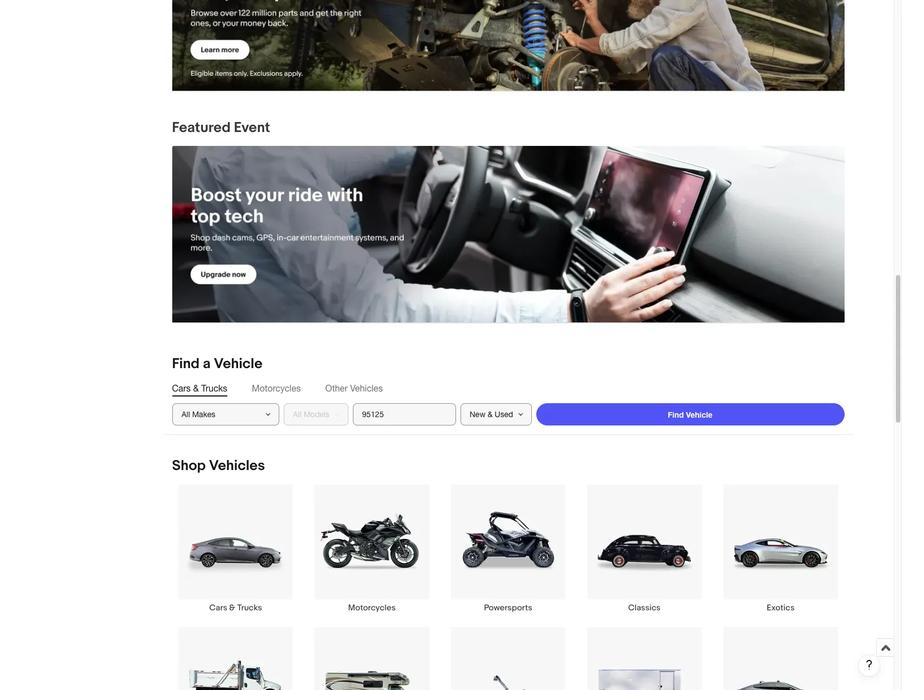 Task type: vqa. For each thing, say whether or not it's contained in the screenshot.
the 'JBL'
no



Task type: locate. For each thing, give the bounding box(es) containing it.
0 vertical spatial &
[[193, 384, 199, 394]]

cars
[[172, 384, 191, 394], [209, 603, 227, 614]]

1 vertical spatial vehicles
[[209, 458, 265, 475]]

motorcycles inside motorcycles link
[[348, 603, 396, 614]]

1 none text field from the top
[[172, 0, 844, 92]]

0 vertical spatial find
[[172, 356, 200, 373]]

guaranteed to fit your ride, every time image
[[172, 0, 844, 91]]

vehicles right shop on the bottom
[[209, 458, 265, 475]]

find for find vehicle
[[668, 410, 684, 420]]

1 horizontal spatial vehicles
[[350, 384, 383, 394]]

0 vertical spatial trucks
[[201, 384, 227, 394]]

find vehicle
[[668, 410, 713, 420]]

0 horizontal spatial find
[[172, 356, 200, 373]]

vehicles inside tab list
[[350, 384, 383, 394]]

shop
[[172, 458, 206, 475]]

trucks
[[201, 384, 227, 394], [237, 603, 262, 614]]

0 horizontal spatial trucks
[[201, 384, 227, 394]]

1 vertical spatial trucks
[[237, 603, 262, 614]]

1 vertical spatial &
[[229, 603, 235, 614]]

0 horizontal spatial vehicle
[[214, 356, 262, 373]]

1 vertical spatial find
[[668, 410, 684, 420]]

cars & trucks link
[[168, 485, 304, 614]]

0 vertical spatial cars & trucks
[[172, 384, 227, 394]]

& inside tab list
[[193, 384, 199, 394]]

0 vertical spatial vehicles
[[350, 384, 383, 394]]

motorcycles
[[252, 384, 301, 394], [348, 603, 396, 614]]

exotics
[[767, 603, 795, 614]]

vehicle
[[214, 356, 262, 373], [686, 410, 713, 420]]

exotics link
[[713, 485, 849, 614]]

find a vehicle
[[172, 356, 262, 373]]

0 vertical spatial motorcycles
[[252, 384, 301, 394]]

1 horizontal spatial vehicle
[[686, 410, 713, 420]]

other
[[325, 384, 348, 394]]

vehicles
[[350, 384, 383, 394], [209, 458, 265, 475]]

classics link
[[576, 485, 713, 614]]

featured
[[172, 119, 231, 137]]

cars & trucks
[[172, 384, 227, 394], [209, 603, 262, 614]]

0 horizontal spatial vehicles
[[209, 458, 265, 475]]

1 vertical spatial motorcycles
[[348, 603, 396, 614]]

event
[[234, 119, 270, 137]]

1 horizontal spatial trucks
[[237, 603, 262, 614]]

1 vertical spatial none text field
[[172, 146, 844, 324]]

find inside find vehicle button
[[668, 410, 684, 420]]

None text field
[[172, 0, 844, 92], [172, 146, 844, 324]]

1 horizontal spatial &
[[229, 603, 235, 614]]

2 none text field from the top
[[172, 146, 844, 324]]

1 horizontal spatial find
[[668, 410, 684, 420]]

classics
[[628, 603, 661, 614]]

0 horizontal spatial &
[[193, 384, 199, 394]]

motorcycles link
[[304, 485, 440, 614]]

1 horizontal spatial motorcycles
[[348, 603, 396, 614]]

1 vertical spatial cars
[[209, 603, 227, 614]]

0 horizontal spatial cars
[[172, 384, 191, 394]]

&
[[193, 384, 199, 394], [229, 603, 235, 614]]

1 vertical spatial cars & trucks
[[209, 603, 262, 614]]

tab list
[[172, 383, 844, 395]]

1 vertical spatial vehicle
[[686, 410, 713, 420]]

0 vertical spatial none text field
[[172, 0, 844, 92]]

0 vertical spatial vehicle
[[214, 356, 262, 373]]

vehicles right other
[[350, 384, 383, 394]]

0 vertical spatial cars
[[172, 384, 191, 394]]

find
[[172, 356, 200, 373], [668, 410, 684, 420]]



Task type: describe. For each thing, give the bounding box(es) containing it.
vehicles for shop vehicles
[[209, 458, 265, 475]]

powersports
[[484, 603, 532, 614]]

boost your ride with top tech image
[[172, 146, 844, 323]]

find for find a vehicle
[[172, 356, 200, 373]]

cars inside tab list
[[172, 384, 191, 394]]

find vehicle button
[[536, 404, 844, 426]]

trucks inside tab list
[[201, 384, 227, 394]]

powersports link
[[440, 485, 576, 614]]

cars & trucks inside tab list
[[172, 384, 227, 394]]

help, opens dialogs image
[[864, 660, 875, 671]]

0 horizontal spatial motorcycles
[[252, 384, 301, 394]]

none text field boost your ride with top tech
[[172, 146, 844, 324]]

vehicles for other vehicles
[[350, 384, 383, 394]]

ZIP Code (Required) text field
[[353, 404, 456, 426]]

vehicle inside button
[[686, 410, 713, 420]]

1 horizontal spatial cars
[[209, 603, 227, 614]]

other vehicles
[[325, 384, 383, 394]]

a
[[203, 356, 211, 373]]

featured event
[[172, 119, 270, 137]]

shop vehicles
[[172, 458, 265, 475]]

tab list containing cars & trucks
[[172, 383, 844, 395]]

none text field the guaranteed to fit your ride, every time
[[172, 0, 844, 92]]



